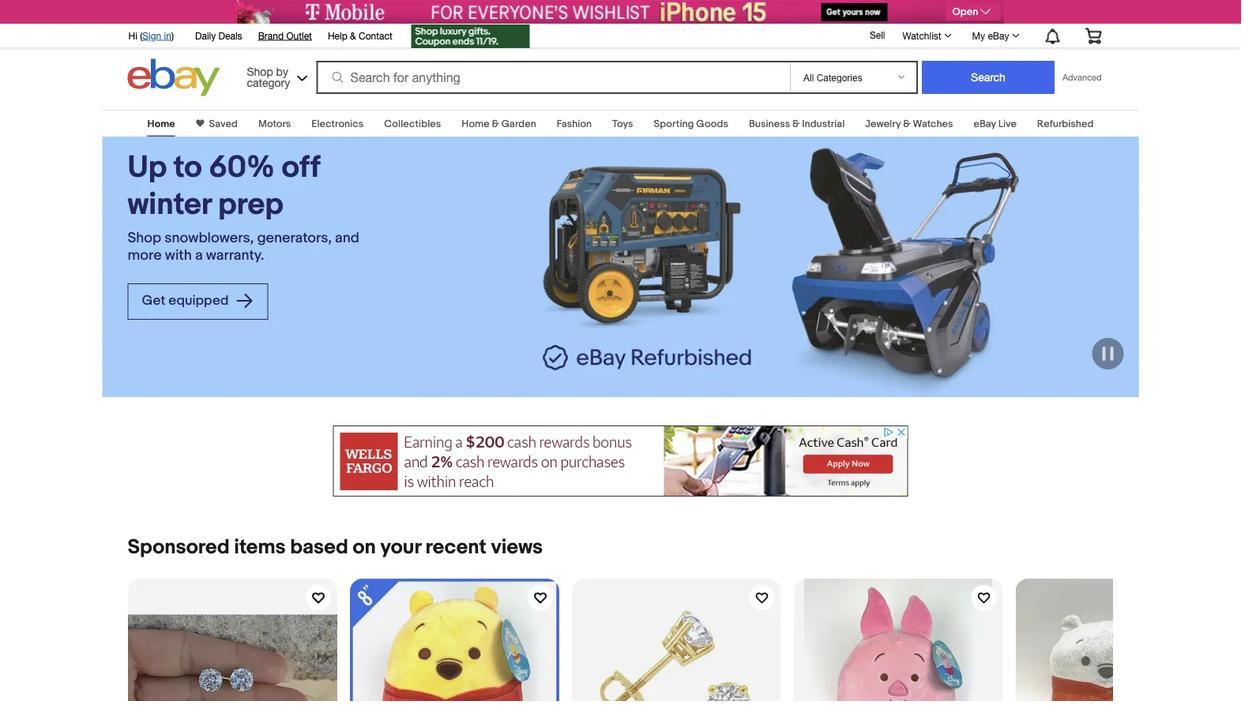 Task type: vqa. For each thing, say whether or not it's contained in the screenshot.
eBay
yes



Task type: describe. For each thing, give the bounding box(es) containing it.
my ebay
[[972, 30, 1009, 41]]

ebay inside my ebay link
[[988, 30, 1009, 41]]

saved link
[[204, 118, 238, 130]]

shop by category button
[[240, 59, 311, 93]]

toys link
[[612, 118, 633, 130]]

by
[[276, 65, 288, 78]]

to
[[174, 149, 202, 186]]

open button
[[946, 3, 1000, 21]]

sporting
[[654, 118, 694, 130]]

watchlist link
[[894, 26, 959, 45]]

shop inside up to 60% off winter prep shop snowblowers, generators, and more with a warranty.
[[128, 230, 161, 247]]

up to 60% off winter prep shop snowblowers, generators, and more with a warranty.
[[128, 149, 359, 264]]

sign in link
[[142, 30, 171, 41]]

prep
[[218, 186, 283, 223]]

more
[[128, 247, 162, 264]]

items
[[234, 535, 286, 560]]

ebay inside up to 60% off winter prep main content
[[974, 118, 996, 130]]

home for home & garden
[[462, 118, 489, 130]]

up
[[128, 149, 167, 186]]

daily
[[195, 30, 216, 41]]

watchlist
[[903, 30, 941, 41]]

recent
[[425, 535, 487, 560]]

electronics
[[312, 118, 364, 130]]

60%
[[209, 149, 275, 186]]

home for home
[[147, 118, 175, 130]]

& for business
[[792, 118, 800, 130]]

sponsored
[[128, 535, 230, 560]]

a
[[195, 247, 203, 264]]

watches
[[913, 118, 953, 130]]

outlet
[[286, 30, 312, 41]]

on
[[353, 535, 376, 560]]

get equipped
[[142, 293, 232, 309]]

in
[[164, 30, 171, 41]]

help
[[328, 30, 347, 41]]

refurbished
[[1037, 118, 1094, 130]]

fashion
[[557, 118, 592, 130]]

Search for anything text field
[[319, 62, 787, 92]]

daily deals
[[195, 30, 242, 41]]

up to 60% off winter prep link
[[128, 149, 390, 223]]

& for help
[[350, 30, 356, 41]]

sell
[[870, 29, 885, 40]]

ebay live
[[974, 118, 1017, 130]]

hi
[[128, 30, 137, 41]]

your
[[380, 535, 421, 560]]

brand
[[258, 30, 284, 41]]

motors link
[[258, 118, 291, 130]]

equipped
[[168, 293, 229, 309]]

advanced
[[1062, 72, 1102, 83]]

collectibles
[[384, 118, 441, 130]]

shop inside shop by category
[[247, 65, 273, 78]]

brand outlet
[[258, 30, 312, 41]]

with
[[165, 247, 192, 264]]

home & garden
[[462, 118, 536, 130]]

ebay live link
[[974, 118, 1017, 130]]

get the coupon image
[[411, 24, 530, 48]]

home & garden link
[[462, 118, 536, 130]]

get
[[142, 293, 165, 309]]

get equipped link
[[128, 283, 268, 320]]



Task type: locate. For each thing, give the bounding box(es) containing it.
saved
[[209, 118, 238, 130]]

& left garden
[[492, 118, 499, 130]]

1 vertical spatial shop
[[128, 230, 161, 247]]

& right the "jewelry" on the right of the page
[[903, 118, 910, 130]]

shop left by
[[247, 65, 273, 78]]

& for home
[[492, 118, 499, 130]]

(
[[140, 30, 142, 41]]

business & industrial link
[[749, 118, 845, 130]]

fashion link
[[557, 118, 592, 130]]

shop up "more"
[[128, 230, 161, 247]]

2 home from the left
[[462, 118, 489, 130]]

and
[[335, 230, 359, 247]]

sporting goods
[[654, 118, 728, 130]]

collectibles link
[[384, 118, 441, 130]]

winter
[[128, 186, 211, 223]]

goods
[[696, 118, 728, 130]]

& for jewelry
[[903, 118, 910, 130]]

ebay
[[988, 30, 1009, 41], [974, 118, 996, 130]]

advertisement region
[[237, 0, 1004, 24], [333, 426, 908, 497]]

snowblowers,
[[165, 230, 254, 247]]

toys
[[612, 118, 633, 130]]

garden
[[501, 118, 536, 130]]

1 home from the left
[[147, 118, 175, 130]]

1 horizontal spatial shop
[[247, 65, 273, 78]]

&
[[350, 30, 356, 41], [492, 118, 499, 130], [792, 118, 800, 130], [903, 118, 910, 130]]

brand outlet link
[[258, 28, 312, 45]]

shop by category banner
[[120, 20, 1113, 100]]

0 horizontal spatial shop
[[128, 230, 161, 247]]

jewelry & watches
[[865, 118, 953, 130]]

industrial
[[802, 118, 845, 130]]

sporting goods link
[[654, 118, 728, 130]]

0 horizontal spatial home
[[147, 118, 175, 130]]

views
[[491, 535, 543, 560]]

home
[[147, 118, 175, 130], [462, 118, 489, 130]]

sponsored items based on your recent views
[[128, 535, 543, 560]]

0 vertical spatial shop
[[247, 65, 273, 78]]

deals
[[219, 30, 242, 41]]

category
[[247, 76, 290, 89]]

help & contact link
[[328, 28, 392, 45]]

1 vertical spatial advertisement region
[[333, 426, 908, 497]]

ebay left live
[[974, 118, 996, 130]]

jewelry & watches link
[[865, 118, 953, 130]]

account navigation
[[120, 20, 1113, 50]]

your shopping cart image
[[1084, 28, 1102, 44]]

contact
[[359, 30, 392, 41]]

generators,
[[257, 230, 332, 247]]

refurbished link
[[1037, 118, 1094, 130]]

hi ( sign in )
[[128, 30, 174, 41]]

open
[[952, 6, 978, 18]]

1 vertical spatial ebay
[[974, 118, 996, 130]]

& inside 'account' navigation
[[350, 30, 356, 41]]

business & industrial
[[749, 118, 845, 130]]

1 horizontal spatial home
[[462, 118, 489, 130]]

home left garden
[[462, 118, 489, 130]]

advanced link
[[1055, 62, 1110, 93]]

)
[[171, 30, 174, 41]]

home up up
[[147, 118, 175, 130]]

daily deals link
[[195, 28, 242, 45]]

None submit
[[922, 61, 1055, 94]]

sell link
[[863, 29, 892, 40]]

0 vertical spatial ebay
[[988, 30, 1009, 41]]

help & contact
[[328, 30, 392, 41]]

none submit inside shop by category banner
[[922, 61, 1055, 94]]

motors
[[258, 118, 291, 130]]

sign
[[142, 30, 161, 41]]

& right "business" at the top
[[792, 118, 800, 130]]

0 vertical spatial advertisement region
[[237, 0, 1004, 24]]

advertisement region inside up to 60% off winter prep main content
[[333, 426, 908, 497]]

up to 60% off winter prep main content
[[0, 100, 1241, 701]]

business
[[749, 118, 790, 130]]

shop by category
[[247, 65, 290, 89]]

my
[[972, 30, 985, 41]]

off
[[282, 149, 320, 186]]

shop
[[247, 65, 273, 78], [128, 230, 161, 247]]

jewelry
[[865, 118, 901, 130]]

warranty.
[[206, 247, 264, 264]]

live
[[998, 118, 1017, 130]]

ebay right "my"
[[988, 30, 1009, 41]]

my ebay link
[[963, 26, 1027, 45]]

electronics link
[[312, 118, 364, 130]]

based
[[290, 535, 348, 560]]

& right help
[[350, 30, 356, 41]]



